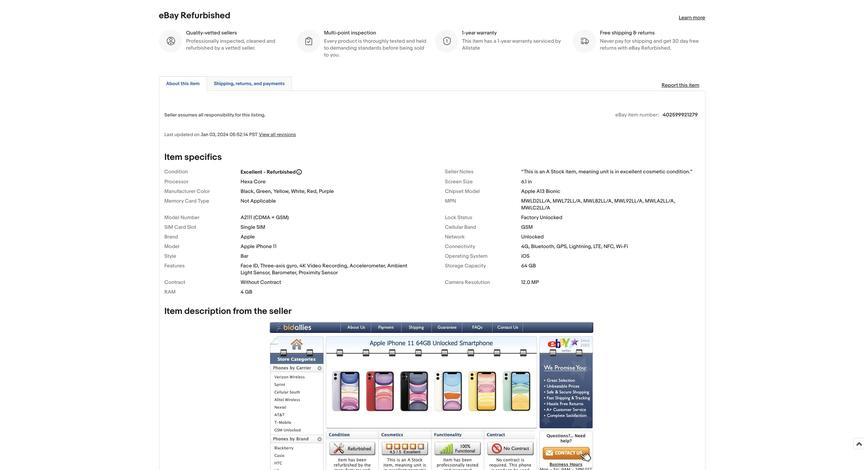 Task type: vqa. For each thing, say whether or not it's contained in the screenshot.
Advanced
no



Task type: locate. For each thing, give the bounding box(es) containing it.
shipping up pay
[[612, 30, 632, 36]]

1 horizontal spatial a
[[494, 38, 496, 44]]

for right responsibility at the top
[[235, 112, 241, 118]]

by inside quality-vetted sellers professionally inspected, cleaned and refurbished by a vetted seller.
[[214, 45, 220, 51]]

year
[[466, 30, 476, 36], [501, 38, 511, 44]]

with details__icon image left refurbished
[[166, 36, 175, 46]]

system
[[470, 253, 488, 260]]

item down ram
[[164, 306, 182, 317]]

gb for 4 gb
[[245, 289, 252, 296]]

a13
[[536, 188, 545, 195]]

this right about
[[181, 81, 189, 86]]

1 horizontal spatial sim
[[256, 224, 265, 231]]

single
[[241, 224, 255, 231]]

manufacturer color
[[164, 188, 210, 195]]

is left an
[[534, 169, 538, 175]]

0 horizontal spatial this
[[181, 81, 189, 86]]

0 horizontal spatial is
[[358, 38, 362, 44]]

0 vertical spatial card
[[185, 198, 197, 204]]

lightning,
[[569, 243, 592, 250]]

2 vertical spatial ebay
[[615, 112, 627, 118]]

with
[[618, 45, 628, 51]]

and up the being
[[406, 38, 415, 44]]

model
[[465, 188, 480, 195], [164, 214, 179, 221], [164, 243, 179, 250]]

to down every
[[324, 45, 329, 51]]

2 horizontal spatial this
[[679, 82, 688, 89]]

1 vertical spatial 1-
[[498, 38, 501, 44]]

4g,
[[521, 243, 530, 250]]

in right 6.1
[[528, 179, 532, 185]]

0 horizontal spatial 1-
[[462, 30, 466, 36]]

1 vertical spatial for
[[235, 112, 241, 118]]

1 horizontal spatial year
[[501, 38, 511, 44]]

0 vertical spatial shipping
[[612, 30, 632, 36]]

1 horizontal spatial in
[[615, 169, 619, 175]]

0 horizontal spatial contract
[[164, 279, 185, 286]]

with details__icon image for every product is thoroughly tested and held to demanding standards before being sold to you.
[[304, 36, 313, 46]]

apple down single
[[241, 234, 255, 240]]

a inside 1-year warranty this item has a 1-year warranty serviced by allstate
[[494, 38, 496, 44]]

excellent
[[241, 169, 262, 176]]

03,
[[209, 132, 216, 138]]

vetted down inspected,
[[225, 45, 241, 51]]

1 vertical spatial model
[[164, 214, 179, 221]]

1 horizontal spatial all
[[271, 132, 276, 138]]

thoroughly
[[363, 38, 389, 44]]

1 vertical spatial ebay
[[629, 45, 640, 51]]

without
[[241, 279, 259, 286]]

this inside button
[[181, 81, 189, 86]]

a right has
[[494, 38, 496, 44]]

1 horizontal spatial refurbished
[[267, 169, 296, 176]]

0 horizontal spatial year
[[466, 30, 476, 36]]

and right returns,
[[254, 81, 262, 86]]

0 vertical spatial to
[[324, 45, 329, 51]]

seller left assumes
[[164, 112, 177, 118]]

single sim
[[241, 224, 265, 231]]

all right assumes
[[198, 112, 203, 118]]

camera
[[445, 279, 464, 286]]

to left you.
[[324, 52, 329, 58]]

with details__icon image
[[166, 36, 175, 46], [304, 36, 313, 46], [442, 36, 451, 46], [580, 36, 589, 46]]

0 horizontal spatial in
[[528, 179, 532, 185]]

by
[[555, 38, 561, 44], [214, 45, 220, 51]]

style
[[164, 253, 176, 260]]

item
[[164, 152, 182, 163], [164, 306, 182, 317]]

with details__icon image left the this
[[442, 36, 451, 46]]

with details__icon image left never
[[580, 36, 589, 46]]

apple up bar
[[241, 243, 255, 250]]

bionic
[[546, 188, 560, 195]]

about this item button
[[166, 80, 200, 87]]

accelerometer,
[[350, 263, 386, 269]]

returns down never
[[600, 45, 617, 51]]

this left listing.
[[242, 112, 250, 118]]

seller up screen at the right of page
[[445, 169, 458, 175]]

before
[[383, 45, 398, 51]]

1 vertical spatial unlocked
[[521, 234, 544, 240]]

0 vertical spatial a
[[494, 38, 496, 44]]

refurbished
[[186, 45, 213, 51]]

unlocked down gsm at the right top
[[521, 234, 544, 240]]

model down size
[[465, 188, 480, 195]]

0 horizontal spatial by
[[214, 45, 220, 51]]

1 vertical spatial by
[[214, 45, 220, 51]]

1- up the this
[[462, 30, 466, 36]]

tab list
[[159, 75, 705, 91]]

apple a13 bionic
[[521, 188, 560, 195]]

with details__icon image left every
[[304, 36, 313, 46]]

returns
[[638, 30, 655, 36], [600, 45, 617, 51]]

item for item description from the seller
[[164, 306, 182, 317]]

pay
[[615, 38, 623, 44]]

0 horizontal spatial sim
[[164, 224, 173, 231]]

12.0
[[521, 279, 530, 286]]

learn more link
[[679, 14, 705, 21]]

0 horizontal spatial all
[[198, 112, 203, 118]]

1 vertical spatial vetted
[[225, 45, 241, 51]]

report this item
[[662, 82, 699, 89]]

specifics
[[184, 152, 222, 163]]

1 vertical spatial warranty
[[512, 38, 532, 44]]

item right about
[[190, 81, 200, 86]]

and inside button
[[254, 81, 262, 86]]

this for report
[[679, 82, 688, 89]]

1 vertical spatial item
[[164, 306, 182, 317]]

0 horizontal spatial gb
[[245, 289, 252, 296]]

item up allstate
[[473, 38, 483, 44]]

contract down sensor,
[[260, 279, 281, 286]]

0 vertical spatial for
[[625, 38, 631, 44]]

0 vertical spatial unlocked
[[540, 214, 562, 221]]

is down inspection
[[358, 38, 362, 44]]

in right unit
[[615, 169, 619, 175]]

0 vertical spatial returns
[[638, 30, 655, 36]]

by inside 1-year warranty this item has a 1-year warranty serviced by allstate
[[555, 38, 561, 44]]

1 vertical spatial year
[[501, 38, 511, 44]]

mwl92ll/a,
[[614, 198, 644, 204]]

0 horizontal spatial seller
[[164, 112, 177, 118]]

mpn
[[445, 198, 456, 204]]

ebay for refurbished
[[159, 10, 179, 21]]

0 horizontal spatial ebay
[[159, 10, 179, 21]]

learn
[[679, 14, 692, 21]]

"this is an a stock item, meaning unit is in excellent cosmetic condition."
[[521, 169, 693, 175]]

memory
[[164, 198, 184, 204]]

by down professionally
[[214, 45, 220, 51]]

2 item from the top
[[164, 306, 182, 317]]

1 horizontal spatial seller
[[445, 169, 458, 175]]

1- right has
[[498, 38, 501, 44]]

sim
[[164, 224, 173, 231], [256, 224, 265, 231]]

model up sim card slot
[[164, 214, 179, 221]]

30
[[673, 38, 679, 44]]

item,
[[566, 169, 577, 175]]

1-
[[462, 30, 466, 36], [498, 38, 501, 44]]

2 horizontal spatial ebay
[[629, 45, 640, 51]]

applicable
[[250, 198, 276, 204]]

0 horizontal spatial refurbished
[[181, 10, 230, 21]]

view
[[259, 132, 270, 138]]

for right pay
[[625, 38, 631, 44]]

2 with details__icon image from the left
[[304, 36, 313, 46]]

2 contract from the left
[[260, 279, 281, 286]]

unit
[[600, 169, 609, 175]]

demanding
[[330, 45, 357, 51]]

vetted up professionally
[[205, 30, 220, 36]]

1 horizontal spatial returns
[[638, 30, 655, 36]]

1 horizontal spatial ebay
[[615, 112, 627, 118]]

warranty left serviced
[[512, 38, 532, 44]]

refurbished right -
[[267, 169, 296, 176]]

&
[[633, 30, 637, 36]]

1 horizontal spatial warranty
[[512, 38, 532, 44]]

in
[[615, 169, 619, 175], [528, 179, 532, 185]]

card down model number
[[174, 224, 186, 231]]

not
[[241, 198, 249, 204]]

contract up ram
[[164, 279, 185, 286]]

0 horizontal spatial a
[[221, 45, 224, 51]]

item right report
[[689, 82, 699, 89]]

with details__icon image for professionally inspected, cleaned and refurbished by a vetted seller.
[[166, 36, 175, 46]]

2 vertical spatial apple
[[241, 243, 255, 250]]

sim down (cdma
[[256, 224, 265, 231]]

free shipping & returns never pay for shipping and get 30 day free returns with ebay refurbished.
[[600, 30, 699, 51]]

this
[[181, 81, 189, 86], [679, 82, 688, 89], [242, 112, 250, 118]]

1 sim from the left
[[164, 224, 173, 231]]

card down manufacturer color
[[185, 198, 197, 204]]

1 vertical spatial card
[[174, 224, 186, 231]]

mwl72ll/a,
[[553, 198, 582, 204]]

multi-
[[324, 30, 338, 36]]

1 item from the top
[[164, 152, 182, 163]]

description
[[184, 306, 231, 317]]

apple iphone 11
[[241, 243, 277, 250]]

0 horizontal spatial returns
[[600, 45, 617, 51]]

0 vertical spatial apple
[[521, 188, 535, 195]]

is right unit
[[610, 169, 614, 175]]

1 vertical spatial gb
[[245, 289, 252, 296]]

axis
[[276, 263, 285, 269]]

item up condition
[[164, 152, 182, 163]]

unlocked down mwlc2ll/a
[[540, 214, 562, 221]]

seller
[[164, 112, 177, 118], [445, 169, 458, 175]]

1 horizontal spatial 1-
[[498, 38, 501, 44]]

and up refurbished.
[[653, 38, 662, 44]]

2 vertical spatial model
[[164, 243, 179, 250]]

without contract
[[241, 279, 281, 286]]

shipping down &
[[632, 38, 652, 44]]

barometer,
[[272, 270, 297, 276]]

1 horizontal spatial for
[[625, 38, 631, 44]]

all right view
[[271, 132, 276, 138]]

1 vertical spatial in
[[528, 179, 532, 185]]

for
[[625, 38, 631, 44], [235, 112, 241, 118]]

1 horizontal spatial by
[[555, 38, 561, 44]]

warranty up has
[[477, 30, 497, 36]]

network
[[445, 234, 465, 240]]

gb right 4
[[245, 289, 252, 296]]

and inside multi-point inspection every product is thoroughly tested and held to demanding standards before being sold to you.
[[406, 38, 415, 44]]

0 vertical spatial by
[[555, 38, 561, 44]]

gb right the 64
[[529, 263, 536, 269]]

1 vertical spatial to
[[324, 52, 329, 58]]

0 vertical spatial warranty
[[477, 30, 497, 36]]

1 horizontal spatial this
[[242, 112, 250, 118]]

item left number:
[[628, 112, 638, 118]]

memory card type
[[164, 198, 209, 204]]

proximity
[[299, 270, 320, 276]]

model down brand
[[164, 243, 179, 250]]

0 vertical spatial model
[[465, 188, 480, 195]]

year up the this
[[466, 30, 476, 36]]

05:52:14
[[230, 132, 248, 138]]

sim card slot
[[164, 224, 196, 231]]

ebay inside free shipping & returns never pay for shipping and get 30 day free returns with ebay refurbished.
[[629, 45, 640, 51]]

1 with details__icon image from the left
[[166, 36, 175, 46]]

returns right &
[[638, 30, 655, 36]]

0 vertical spatial seller
[[164, 112, 177, 118]]

apple down 6.1 in
[[521, 188, 535, 195]]

black,
[[241, 188, 255, 195]]

0 vertical spatial all
[[198, 112, 203, 118]]

and right cleaned
[[267, 38, 275, 44]]

inspected,
[[220, 38, 245, 44]]

0 vertical spatial ebay
[[159, 10, 179, 21]]

0 vertical spatial in
[[615, 169, 619, 175]]

shipping
[[612, 30, 632, 36], [632, 38, 652, 44]]

1 vertical spatial a
[[221, 45, 224, 51]]

3 with details__icon image from the left
[[442, 36, 451, 46]]

apple for apple a13 bionic
[[521, 188, 535, 195]]

0 vertical spatial gb
[[529, 263, 536, 269]]

updated
[[174, 132, 193, 138]]

chipset
[[445, 188, 464, 195]]

1 vertical spatial seller
[[445, 169, 458, 175]]

year right has
[[501, 38, 511, 44]]

sim up brand
[[164, 224, 173, 231]]

refurbished up quality-
[[181, 10, 230, 21]]

0 horizontal spatial for
[[235, 112, 241, 118]]

this right report
[[679, 82, 688, 89]]

-
[[263, 169, 266, 176]]

card for sim
[[174, 224, 186, 231]]

lock status
[[445, 214, 472, 221]]

by right serviced
[[555, 38, 561, 44]]

a down inspected,
[[221, 45, 224, 51]]

jan
[[201, 132, 208, 138]]

free
[[689, 38, 699, 44]]

1 horizontal spatial contract
[[260, 279, 281, 286]]

1 horizontal spatial gb
[[529, 263, 536, 269]]

4 with details__icon image from the left
[[580, 36, 589, 46]]

wi-
[[616, 243, 624, 250]]

0 vertical spatial vetted
[[205, 30, 220, 36]]

0 vertical spatial item
[[164, 152, 182, 163]]

listing.
[[251, 112, 266, 118]]

0 vertical spatial 1-
[[462, 30, 466, 36]]

item specifics
[[164, 152, 222, 163]]



Task type: describe. For each thing, give the bounding box(es) containing it.
mwld2ll/a, mwl72ll/a, mwl82ll/a, mwl92ll/a, mwla2ll/a, mwlc2ll/a
[[521, 198, 675, 211]]

this
[[462, 38, 472, 44]]

0 vertical spatial refurbished
[[181, 10, 230, 21]]

core
[[254, 179, 266, 185]]

resolution
[[465, 279, 490, 286]]

2 horizontal spatial is
[[610, 169, 614, 175]]

capacity
[[465, 263, 486, 269]]

never
[[600, 38, 614, 44]]

excellent - refurbished
[[241, 169, 296, 176]]

quality-vetted sellers professionally inspected, cleaned and refurbished by a vetted seller.
[[186, 30, 275, 51]]

operating
[[445, 253, 469, 260]]

model for model
[[164, 243, 179, 250]]

model for model number
[[164, 214, 179, 221]]

card for memory
[[185, 198, 197, 204]]

with details__icon image for this item has a 1-year warranty serviced by allstate
[[442, 36, 451, 46]]

1 vertical spatial apple
[[241, 234, 255, 240]]

1 vertical spatial refurbished
[[267, 169, 296, 176]]

mwla2ll/a,
[[645, 198, 675, 204]]

1 contract from the left
[[164, 279, 185, 286]]

0 vertical spatial year
[[466, 30, 476, 36]]

multi-point inspection every product is thoroughly tested and held to demanding standards before being sold to you.
[[324, 30, 426, 58]]

color
[[197, 188, 210, 195]]

shipping,
[[214, 81, 235, 86]]

storage
[[445, 263, 463, 269]]

mp
[[531, 279, 539, 286]]

1 vertical spatial returns
[[600, 45, 617, 51]]

ebay for item
[[615, 112, 627, 118]]

features
[[164, 263, 185, 269]]

and inside free shipping & returns never pay for shipping and get 30 day free returns with ebay refurbished.
[[653, 38, 662, 44]]

gb for 64 gb
[[529, 263, 536, 269]]

brand
[[164, 234, 178, 240]]

every
[[324, 38, 337, 44]]

on
[[194, 132, 200, 138]]

2 sim from the left
[[256, 224, 265, 231]]

seller assumes all responsibility for this listing.
[[164, 112, 266, 118]]

is inside multi-point inspection every product is thoroughly tested and held to demanding standards before being sold to you.
[[358, 38, 362, 44]]

condition."
[[667, 169, 693, 175]]

2 to from the top
[[324, 52, 329, 58]]

1 horizontal spatial vetted
[[225, 45, 241, 51]]

12.0 mp
[[521, 279, 539, 286]]

1 horizontal spatial is
[[534, 169, 538, 175]]

this for about
[[181, 81, 189, 86]]

with details__icon image for never pay for shipping and get 30 day free returns with ebay refurbished.
[[580, 36, 589, 46]]

the
[[254, 306, 267, 317]]

sellers
[[221, 30, 237, 36]]

pst
[[249, 132, 257, 138]]

hexa
[[241, 179, 253, 185]]

stock
[[551, 169, 564, 175]]

factory
[[521, 214, 539, 221]]

payments
[[263, 81, 285, 86]]

cellular band
[[445, 224, 476, 231]]

1 to from the top
[[324, 45, 329, 51]]

item description from the seller
[[164, 306, 292, 317]]

0 horizontal spatial vetted
[[205, 30, 220, 36]]

sensor,
[[253, 270, 271, 276]]

shipping, returns, and payments button
[[214, 80, 285, 87]]

seller for seller notes
[[445, 169, 458, 175]]

seller for seller assumes all responsibility for this listing.
[[164, 112, 177, 118]]

yellow,
[[273, 188, 290, 195]]

report this item link
[[658, 79, 703, 92]]

ebay item number: 402599921279
[[615, 112, 698, 118]]

red,
[[307, 188, 318, 195]]

and inside quality-vetted sellers professionally inspected, cleaned and refurbished by a vetted seller.
[[267, 38, 275, 44]]

a
[[546, 169, 550, 175]]

hexa core
[[241, 179, 266, 185]]

cleaned
[[246, 38, 265, 44]]

a inside quality-vetted sellers professionally inspected, cleaned and refurbished by a vetted seller.
[[221, 45, 224, 51]]

more
[[693, 14, 705, 21]]

light
[[241, 270, 252, 276]]

green,
[[256, 188, 272, 195]]

cosmetic
[[643, 169, 665, 175]]

video
[[307, 263, 321, 269]]

402599921279
[[663, 112, 698, 118]]

for inside free shipping & returns never pay for shipping and get 30 day free returns with ebay refurbished.
[[625, 38, 631, 44]]

white,
[[291, 188, 306, 195]]

shipping, returns, and payments
[[214, 81, 285, 86]]

storage capacity
[[445, 263, 486, 269]]

gsm
[[521, 224, 533, 231]]

item for item specifics
[[164, 152, 182, 163]]

tab list containing about this item
[[159, 75, 705, 91]]

seller
[[269, 306, 292, 317]]

professionally
[[186, 38, 219, 44]]

seller.
[[242, 45, 256, 51]]

"this
[[521, 169, 533, 175]]

item inside 1-year warranty this item has a 1-year warranty serviced by allstate
[[473, 38, 483, 44]]

day
[[680, 38, 688, 44]]

1 vertical spatial all
[[271, 132, 276, 138]]

item inside button
[[190, 81, 200, 86]]

mwlc2ll/a
[[521, 205, 550, 211]]

revisions
[[277, 132, 296, 138]]

iphone
[[256, 243, 272, 250]]

ebay refurbished
[[159, 10, 230, 21]]

(cdma
[[253, 214, 270, 221]]

last updated on jan 03, 2024 05:52:14 pst view all revisions
[[164, 132, 296, 138]]

0 horizontal spatial warranty
[[477, 30, 497, 36]]

apple for apple iphone 11
[[241, 243, 255, 250]]

lock
[[445, 214, 456, 221]]

1 vertical spatial shipping
[[632, 38, 652, 44]]

status
[[457, 214, 472, 221]]

sensor
[[322, 270, 338, 276]]

meaning
[[579, 169, 599, 175]]

about this item
[[166, 81, 200, 86]]

4
[[241, 289, 244, 296]]

recording,
[[322, 263, 348, 269]]

size
[[463, 179, 473, 185]]

product
[[338, 38, 357, 44]]

about
[[166, 81, 180, 86]]

allstate
[[462, 45, 480, 51]]

report
[[662, 82, 678, 89]]

model number
[[164, 214, 200, 221]]

number:
[[640, 112, 659, 118]]

a2111
[[241, 214, 252, 221]]

assumes
[[178, 112, 197, 118]]

type
[[198, 198, 209, 204]]

lte,
[[593, 243, 602, 250]]

4g, bluetooth, gps, lightning, lte, nfc, wi-fi
[[521, 243, 628, 250]]



